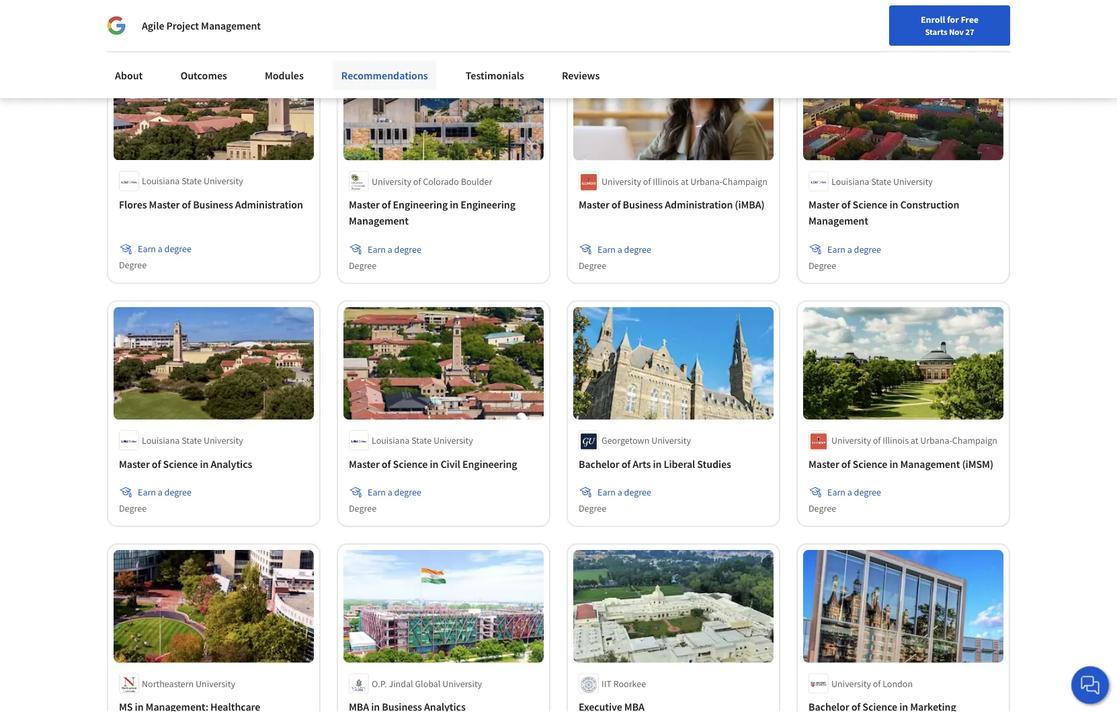 Task type: locate. For each thing, give the bounding box(es) containing it.
bachelor of arts in liberal studies link
[[579, 456, 769, 473]]

science
[[853, 198, 888, 212], [163, 458, 198, 471], [393, 458, 428, 471], [853, 458, 888, 471]]

show notifications image
[[936, 17, 952, 33]]

1 business from the left
[[193, 198, 233, 212]]

0 vertical spatial urbana-
[[691, 175, 723, 188]]

project
[[166, 19, 199, 32]]

state up master of science in construction management
[[872, 175, 892, 188]]

earn a degree down master of science in civil engineering
[[368, 487, 422, 499]]

2 administration from the left
[[665, 198, 733, 212]]

of inside "link"
[[612, 198, 621, 212]]

university up construction
[[894, 175, 934, 188]]

georgetown
[[602, 435, 650, 447]]

master of science in management (imsm)
[[809, 458, 994, 471]]

(imsm)
[[963, 458, 994, 471]]

earn for bachelor of arts in liberal studies
[[598, 487, 616, 499]]

1 horizontal spatial business
[[623, 198, 663, 212]]

university of illinois at urbana-champaign for in
[[832, 435, 998, 447]]

master of science in construction management
[[809, 198, 960, 228]]

in for construction
[[890, 198, 899, 212]]

o.p. jindal global university
[[372, 678, 482, 690]]

state up master of science in analytics
[[182, 435, 202, 447]]

illinois
[[653, 175, 679, 188], [883, 435, 909, 447]]

urbana-
[[691, 175, 723, 188], [921, 435, 953, 447]]

master of science in analytics
[[119, 458, 252, 471]]

management
[[201, 19, 261, 32], [349, 214, 409, 228], [809, 214, 869, 228], [901, 458, 961, 471]]

2 business from the left
[[623, 198, 663, 212]]

champaign up "(imba)"
[[723, 175, 768, 188]]

earn a degree for flores master of business administration
[[138, 243, 192, 255]]

engineering
[[393, 198, 448, 212], [461, 198, 516, 212], [463, 458, 518, 471]]

earn
[[138, 243, 156, 255], [368, 243, 386, 255], [598, 243, 616, 255], [828, 243, 846, 255], [138, 487, 156, 499], [368, 487, 386, 499], [598, 487, 616, 499], [828, 487, 846, 499]]

louisiana
[[142, 175, 180, 188], [832, 175, 870, 188], [142, 435, 180, 447], [372, 435, 410, 447]]

degree for (imba)
[[625, 243, 652, 255]]

science for construction
[[853, 198, 888, 212]]

degree down master of science in management (imsm) in the bottom of the page
[[855, 487, 882, 499]]

earn for master of science in civil engineering
[[368, 487, 386, 499]]

earn a degree down arts at the right bottom
[[598, 487, 652, 499]]

earn a degree for master of science in civil engineering
[[368, 487, 422, 499]]

master
[[149, 198, 180, 212], [349, 198, 380, 212], [579, 198, 610, 212], [809, 198, 840, 212], [119, 458, 150, 471], [349, 458, 380, 471], [809, 458, 840, 471]]

starts
[[926, 26, 948, 37]]

enroll for free starts nov 27
[[922, 13, 979, 37]]

degree for master of science in civil engineering
[[349, 503, 377, 515]]

0 horizontal spatial illinois
[[653, 175, 679, 188]]

university of illinois at urbana-champaign
[[602, 175, 768, 188], [832, 435, 998, 447]]

0 horizontal spatial urbana-
[[691, 175, 723, 188]]

degree
[[165, 243, 192, 255], [395, 243, 422, 255], [625, 243, 652, 255], [855, 243, 882, 255], [165, 487, 192, 499], [395, 487, 422, 499], [625, 487, 652, 499], [855, 487, 882, 499]]

nov
[[950, 26, 964, 37]]

1 vertical spatial at
[[911, 435, 919, 447]]

louisiana state university
[[142, 175, 243, 188], [832, 175, 934, 188], [142, 435, 243, 447], [372, 435, 473, 447]]

flores master of business administration link
[[119, 197, 309, 213]]

degree down 'flores master of business administration'
[[165, 243, 192, 255]]

earn a degree down master of science in management (imsm) in the bottom of the page
[[828, 487, 882, 499]]

at
[[681, 175, 689, 188], [911, 435, 919, 447]]

master of science in civil engineering
[[349, 458, 518, 471]]

about
[[115, 69, 143, 82]]

in inside master of science in construction management
[[890, 198, 899, 212]]

english button
[[836, 0, 917, 44]]

27
[[966, 26, 975, 37]]

louisiana state university up 'flores master of business administration'
[[142, 175, 243, 188]]

university of illinois at urbana-champaign up 'master of business administration (imba)' "link"
[[602, 175, 768, 188]]

university
[[204, 175, 243, 188], [372, 175, 412, 188], [602, 175, 642, 188], [894, 175, 934, 188], [204, 435, 243, 447], [434, 435, 473, 447], [652, 435, 692, 447], [832, 435, 872, 447], [196, 678, 235, 690], [443, 678, 482, 690], [832, 678, 872, 690]]

degree for bachelor of arts in liberal studies
[[579, 503, 607, 515]]

business
[[193, 198, 233, 212], [623, 198, 663, 212]]

degree for flores master of business administration
[[119, 260, 147, 272]]

in for liberal
[[653, 458, 662, 471]]

business inside "link"
[[623, 198, 663, 212]]

1 vertical spatial urbana-
[[921, 435, 953, 447]]

master of science in construction management link
[[809, 197, 999, 229]]

university of illinois at urbana-champaign up master of science in management (imsm) link
[[832, 435, 998, 447]]

louisiana for master of science in civil engineering
[[372, 435, 410, 447]]

in inside master of engineering in engineering management
[[450, 198, 459, 212]]

bachelor of arts in liberal studies
[[579, 458, 732, 471]]

engineering down boulder
[[461, 198, 516, 212]]

a for master of science in civil engineering
[[388, 487, 393, 499]]

administration
[[235, 198, 303, 212], [665, 198, 733, 212]]

degree down master of science in civil engineering
[[395, 487, 422, 499]]

degree for construction
[[855, 243, 882, 255]]

champaign for (imba)
[[723, 175, 768, 188]]

a
[[158, 243, 163, 255], [388, 243, 393, 255], [618, 243, 623, 255], [848, 243, 853, 255], [158, 487, 163, 499], [388, 487, 393, 499], [618, 487, 623, 499], [848, 487, 853, 499]]

urbana- up master of science in management (imsm) link
[[921, 435, 953, 447]]

state up master of science in civil engineering
[[412, 435, 432, 447]]

degree down master of engineering in engineering management
[[395, 243, 422, 255]]

earn a degree down master of business administration (imba)
[[598, 243, 652, 255]]

master of business administration (imba)
[[579, 198, 765, 212]]

louisiana state university up master of science in civil engineering
[[372, 435, 473, 447]]

recommendation tabs tab list
[[107, 0, 1011, 11]]

urbana- for (imba)
[[691, 175, 723, 188]]

at for administration
[[681, 175, 689, 188]]

in
[[450, 198, 459, 212], [890, 198, 899, 212], [200, 458, 209, 471], [430, 458, 439, 471], [653, 458, 662, 471], [890, 458, 899, 471]]

science for civil
[[393, 458, 428, 471]]

state up 'flores master of business administration'
[[182, 175, 202, 188]]

at up 'master of business administration (imba)' "link"
[[681, 175, 689, 188]]

master for master of engineering in engineering management
[[349, 198, 380, 212]]

university up analytics at the left bottom of page
[[204, 435, 243, 447]]

science inside master of science in construction management
[[853, 198, 888, 212]]

0 vertical spatial at
[[681, 175, 689, 188]]

champaign
[[723, 175, 768, 188], [953, 435, 998, 447]]

1 vertical spatial university of illinois at urbana-champaign
[[832, 435, 998, 447]]

master for master of business administration (imba)
[[579, 198, 610, 212]]

testimonials link
[[458, 61, 533, 90]]

degree down master of science in construction management
[[855, 243, 882, 255]]

1 horizontal spatial champaign
[[953, 435, 998, 447]]

earn a degree down master of science in analytics
[[138, 487, 192, 499]]

colorado
[[423, 175, 459, 188]]

illinois up master of business administration (imba)
[[653, 175, 679, 188]]

a for bachelor of arts in liberal studies
[[618, 487, 623, 499]]

illinois up master of science in management (imsm) in the bottom of the page
[[883, 435, 909, 447]]

of inside master of engineering in engineering management
[[382, 198, 391, 212]]

1 vertical spatial illinois
[[883, 435, 909, 447]]

london
[[883, 678, 914, 690]]

louisiana for flores master of business administration
[[142, 175, 180, 188]]

in for engineering
[[450, 198, 459, 212]]

0 horizontal spatial university of illinois at urbana-champaign
[[602, 175, 768, 188]]

boulder
[[461, 175, 493, 188]]

(imba)
[[735, 198, 765, 212]]

degree for administration
[[165, 243, 192, 255]]

champaign up (imsm)
[[953, 435, 998, 447]]

None search field
[[192, 8, 515, 35]]

1 horizontal spatial at
[[911, 435, 919, 447]]

degree down arts at the right bottom
[[625, 487, 652, 499]]

degree for analytics
[[165, 487, 192, 499]]

master inside master of engineering in engineering management
[[349, 198, 380, 212]]

master of engineering in engineering management
[[349, 198, 516, 228]]

louisiana state university up master of science in analytics
[[142, 435, 243, 447]]

degree down master of business administration (imba)
[[625, 243, 652, 255]]

science for analytics
[[163, 458, 198, 471]]

1 horizontal spatial illinois
[[883, 435, 909, 447]]

degree down master of science in analytics
[[165, 487, 192, 499]]

of
[[413, 175, 421, 188], [644, 175, 651, 188], [182, 198, 191, 212], [382, 198, 391, 212], [612, 198, 621, 212], [842, 198, 851, 212], [874, 435, 881, 447], [152, 458, 161, 471], [382, 458, 391, 471], [622, 458, 631, 471], [842, 458, 851, 471], [874, 678, 881, 690]]

state
[[182, 175, 202, 188], [872, 175, 892, 188], [182, 435, 202, 447], [412, 435, 432, 447]]

google image
[[107, 16, 126, 35]]

a for master of business administration (imba)
[[618, 243, 623, 255]]

0 vertical spatial university of illinois at urbana-champaign
[[602, 175, 768, 188]]

university left the colorado
[[372, 175, 412, 188]]

louisiana up master of science in analytics
[[142, 435, 180, 447]]

earn for master of engineering in engineering management
[[368, 243, 386, 255]]

earn for flores master of business administration
[[138, 243, 156, 255]]

0 horizontal spatial champaign
[[723, 175, 768, 188]]

of inside master of science in construction management
[[842, 198, 851, 212]]

bachelor
[[579, 458, 620, 471]]

earn a degree down master of engineering in engineering management
[[368, 243, 422, 255]]

louisiana state university up master of science in construction management
[[832, 175, 934, 188]]

0 vertical spatial champaign
[[723, 175, 768, 188]]

louisiana up master of science in construction management
[[832, 175, 870, 188]]

modules link
[[257, 61, 312, 90]]

1 horizontal spatial university of illinois at urbana-champaign
[[832, 435, 998, 447]]

master inside "link"
[[579, 198, 610, 212]]

louisiana up master of science in civil engineering
[[372, 435, 410, 447]]

university up master of business administration (imba)
[[602, 175, 642, 188]]

master inside master of science in construction management
[[809, 198, 840, 212]]

earn a degree down flores at the top left of page
[[138, 243, 192, 255]]

master of science in civil engineering link
[[349, 456, 539, 473]]

louisiana state university for administration
[[142, 175, 243, 188]]

1 horizontal spatial administration
[[665, 198, 733, 212]]

university up flores master of business administration link
[[204, 175, 243, 188]]

degree
[[119, 260, 147, 272], [349, 260, 377, 272], [579, 260, 607, 272], [809, 260, 837, 272], [119, 503, 147, 515], [349, 503, 377, 515], [579, 503, 607, 515], [809, 503, 837, 515]]

university up civil on the bottom left of the page
[[434, 435, 473, 447]]

earn a degree for master of business administration (imba)
[[598, 243, 652, 255]]

0 horizontal spatial administration
[[235, 198, 303, 212]]

louisiana up flores at the top left of page
[[142, 175, 180, 188]]

urbana- up 'master of business administration (imba)' "link"
[[691, 175, 723, 188]]

university of illinois at urbana-champaign for administration
[[602, 175, 768, 188]]

degree for master of science in management (imsm)
[[809, 503, 837, 515]]

earn a degree down master of science in construction management
[[828, 243, 882, 255]]

louisiana for master of science in construction management
[[832, 175, 870, 188]]

at up master of science in management (imsm) link
[[911, 435, 919, 447]]

0 horizontal spatial at
[[681, 175, 689, 188]]

earn a degree for master of science in management (imsm)
[[828, 487, 882, 499]]

1 vertical spatial champaign
[[953, 435, 998, 447]]

1 horizontal spatial urbana-
[[921, 435, 953, 447]]

0 horizontal spatial business
[[193, 198, 233, 212]]

a for master of science in analytics
[[158, 487, 163, 499]]

master of business administration (imba) link
[[579, 197, 769, 213]]

earn a degree
[[138, 243, 192, 255], [368, 243, 422, 255], [598, 243, 652, 255], [828, 243, 882, 255], [138, 487, 192, 499], [368, 487, 422, 499], [598, 487, 652, 499], [828, 487, 882, 499]]

engineering right civil on the bottom left of the page
[[463, 458, 518, 471]]

0 vertical spatial illinois
[[653, 175, 679, 188]]

flores
[[119, 198, 147, 212]]



Task type: describe. For each thing, give the bounding box(es) containing it.
degree for management
[[855, 487, 882, 499]]

a for master of science in construction management
[[848, 243, 853, 255]]

degree for master of engineering in engineering management
[[349, 260, 377, 272]]

northeastern university
[[142, 678, 235, 690]]

in for civil
[[430, 458, 439, 471]]

o.p.
[[372, 678, 387, 690]]

master for master of science in construction management
[[809, 198, 840, 212]]

free
[[961, 13, 979, 26]]

university up bachelor of arts in liberal studies link at the bottom right of page
[[652, 435, 692, 447]]

louisiana state university for civil
[[372, 435, 473, 447]]

illinois for in
[[883, 435, 909, 447]]

modules
[[265, 69, 304, 82]]

degree for civil
[[395, 487, 422, 499]]

university of london
[[832, 678, 914, 690]]

studies
[[698, 458, 732, 471]]

recommendations link
[[334, 61, 436, 90]]

state for civil
[[412, 435, 432, 447]]

louisiana for master of science in analytics
[[142, 435, 180, 447]]

administration inside "link"
[[665, 198, 733, 212]]

science for management
[[853, 458, 888, 471]]

earn a degree for master of science in analytics
[[138, 487, 192, 499]]

university right global
[[443, 678, 482, 690]]

degree for master of science in construction management
[[809, 260, 837, 272]]

at for in
[[911, 435, 919, 447]]

state for construction
[[872, 175, 892, 188]]

northeastern
[[142, 678, 194, 690]]

degree for engineering
[[395, 243, 422, 255]]

master for master of science in civil engineering
[[349, 458, 380, 471]]

georgetown university
[[602, 435, 692, 447]]

earn for master of science in construction management
[[828, 243, 846, 255]]

agile
[[142, 19, 164, 32]]

management inside master of science in construction management
[[809, 214, 869, 228]]

champaign for management
[[953, 435, 998, 447]]

a for master of science in management (imsm)
[[848, 487, 853, 499]]

chat with us image
[[1080, 675, 1102, 696]]

university of colorado boulder
[[372, 175, 493, 188]]

a for master of engineering in engineering management
[[388, 243, 393, 255]]

analytics
[[211, 458, 252, 471]]

roorkee
[[614, 678, 646, 690]]

in for analytics
[[200, 458, 209, 471]]

iit roorkee
[[602, 678, 646, 690]]

university right northeastern
[[196, 678, 235, 690]]

earn for master of science in management (imsm)
[[828, 487, 846, 499]]

civil
[[441, 458, 461, 471]]

flores master of business administration
[[119, 198, 303, 212]]

master of engineering in engineering management link
[[349, 197, 539, 229]]

outcomes link
[[172, 61, 235, 90]]

louisiana state university for analytics
[[142, 435, 243, 447]]

english
[[860, 15, 893, 29]]

reviews link
[[554, 61, 608, 90]]

earn for master of business administration (imba)
[[598, 243, 616, 255]]

construction
[[901, 198, 960, 212]]

university left london
[[832, 678, 872, 690]]

degree for liberal
[[625, 487, 652, 499]]

degree for master of science in analytics
[[119, 503, 147, 515]]

liberal
[[664, 458, 696, 471]]

in for management
[[890, 458, 899, 471]]

iit
[[602, 678, 612, 690]]

agile project management
[[142, 19, 261, 32]]

testimonials
[[466, 69, 525, 82]]

master of science in analytics link
[[119, 456, 309, 473]]

earn for master of science in analytics
[[138, 487, 156, 499]]

degree for master of business administration (imba)
[[579, 260, 607, 272]]

state for analytics
[[182, 435, 202, 447]]

about link
[[107, 61, 151, 90]]

earn a degree for bachelor of arts in liberal studies
[[598, 487, 652, 499]]

urbana- for management
[[921, 435, 953, 447]]

a for flores master of business administration
[[158, 243, 163, 255]]

master of science in management (imsm) link
[[809, 456, 999, 473]]

reviews
[[562, 69, 600, 82]]

state for administration
[[182, 175, 202, 188]]

illinois for administration
[[653, 175, 679, 188]]

outcomes
[[181, 69, 227, 82]]

for
[[948, 13, 960, 26]]

global
[[415, 678, 441, 690]]

master for master of science in management (imsm)
[[809, 458, 840, 471]]

enroll
[[922, 13, 946, 26]]

recommendations
[[342, 69, 428, 82]]

engineering down the university of colorado boulder
[[393, 198, 448, 212]]

earn a degree for master of science in construction management
[[828, 243, 882, 255]]

louisiana state university for construction
[[832, 175, 934, 188]]

arts
[[633, 458, 651, 471]]

earn a degree for master of engineering in engineering management
[[368, 243, 422, 255]]

management inside master of engineering in engineering management
[[349, 214, 409, 228]]

university up master of science in management (imsm) in the bottom of the page
[[832, 435, 872, 447]]

1 administration from the left
[[235, 198, 303, 212]]

master for master of science in analytics
[[119, 458, 150, 471]]

jindal
[[389, 678, 413, 690]]



Task type: vqa. For each thing, say whether or not it's contained in the screenshot.
group
no



